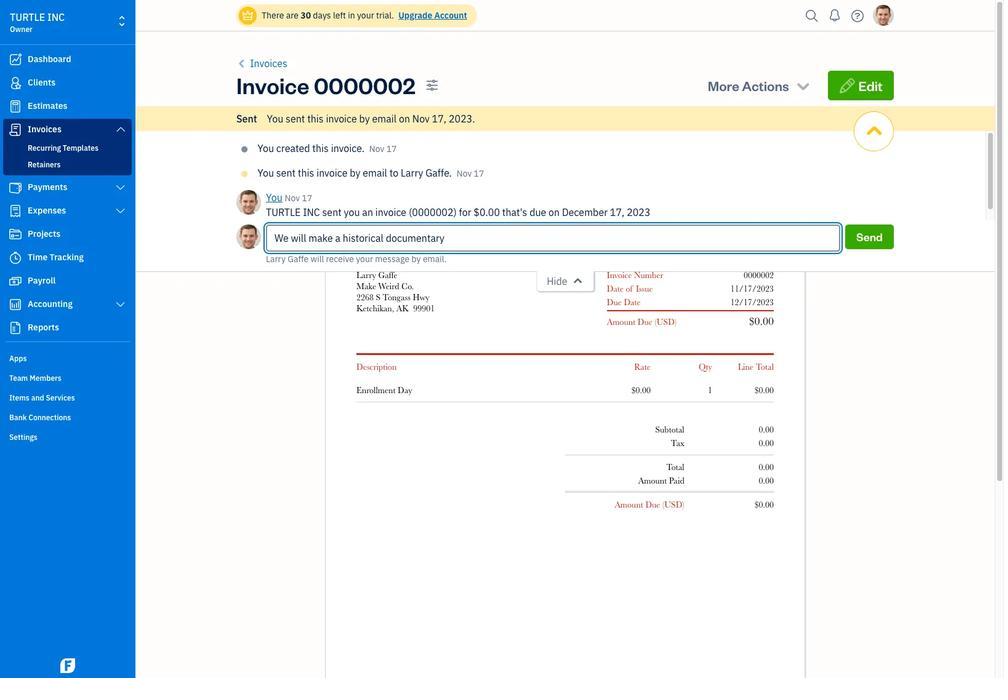 Task type: locate. For each thing, give the bounding box(es) containing it.
nov inside you nov 17 turtle inc sent you an invoice (0000002) for $0.00 that's due on december 17, 2023
[[285, 193, 300, 204]]

projects
[[28, 229, 61, 240]]

sent
[[286, 113, 305, 125], [276, 167, 296, 179], [323, 206, 342, 219]]

1 vertical spatial 17,
[[610, 206, 625, 219]]

this left "invoice."
[[313, 142, 329, 155]]

0 horizontal spatial 1
[[430, 142, 436, 155]]

you inside you nov 17 turtle inc sent you an invoice (0000002) for $0.00 that's due on december 17, 2023
[[266, 192, 283, 204]]

17, left 2023. on the top left of the page
[[432, 113, 447, 125]]

0 vertical spatial larry
[[401, 167, 424, 179]]

17
[[387, 144, 397, 155], [474, 168, 484, 179], [302, 193, 312, 204]]

email for on
[[372, 113, 397, 125]]

you created this invoice. nov 17
[[258, 142, 397, 155]]

inc left you
[[303, 206, 320, 219]]

reports
[[28, 322, 59, 333]]

0 vertical spatial on
[[399, 113, 410, 125]]

chevron large down image inside invoices link
[[115, 124, 126, 134]]

inc up '12794992386'
[[394, 198, 409, 208]]

0 vertical spatial amount
[[607, 317, 636, 327]]

items and services link
[[3, 389, 132, 407]]

0 vertical spatial email
[[372, 113, 397, 125]]

amount inside total amount paid
[[639, 476, 667, 486]]

17,
[[432, 113, 447, 125], [610, 206, 625, 219]]

1 vertical spatial weird
[[379, 282, 400, 291]]

paid
[[670, 476, 685, 486]]

you right sent
[[267, 113, 284, 125]]

by
[[360, 113, 370, 125], [350, 167, 361, 179], [412, 254, 421, 265]]

invoices right chevronleft image at the top of the page
[[250, 57, 288, 70]]

17, inside you nov 17 turtle inc sent you an invoice (0000002) for $0.00 that's due on december 17, 2023
[[610, 206, 625, 219]]

larry down larry gaffe will receive your message by email.
[[357, 270, 376, 280]]

date
[[607, 284, 624, 294], [624, 298, 641, 307]]

turtle inside you nov 17 turtle inc sent you an invoice (0000002) for $0.00 that's due on december 17, 2023
[[266, 206, 301, 219]]

nov up the you sent this invoice by email to larry gaffe. nov 17
[[370, 144, 385, 155]]

co.
[[396, 142, 410, 155], [402, 282, 414, 291]]

0 vertical spatial 1
[[430, 142, 436, 155]]

total
[[756, 362, 774, 372], [667, 463, 685, 473]]

amount left paid on the right
[[639, 476, 667, 486]]

your right 'in'
[[357, 10, 374, 21]]

payments
[[28, 182, 67, 193]]

0.00 0.00
[[759, 425, 774, 449], [759, 463, 774, 486]]

turtle for turtle inc owner
[[10, 11, 45, 23]]

you down created
[[266, 192, 283, 204]]

accounting link
[[3, 294, 132, 316]]

1 horizontal spatial gaffe
[[379, 270, 398, 280]]

invoices link
[[3, 119, 132, 141]]

0 vertical spatial gaffe
[[288, 254, 309, 265]]

1 horizontal spatial 1
[[708, 386, 713, 396]]

1 vertical spatial this
[[313, 142, 329, 155]]

1 right the has in the top of the page
[[430, 142, 436, 155]]

17 up to
[[387, 144, 397, 155]]

1 horizontal spatial 17
[[387, 144, 397, 155]]

0 horizontal spatial invoices
[[28, 124, 62, 135]]

0 horizontal spatial 17
[[302, 193, 312, 204]]

larry left will
[[266, 254, 286, 265]]

larry inside larry gaffe make weird co. 2268 s tongass hwy ketchikan, ak  99901
[[357, 270, 376, 280]]

larry for message
[[266, 254, 286, 265]]

invoices
[[493, 142, 529, 155]]

0000002 up the "11/17/2023"
[[744, 270, 774, 280]]

email up to
[[372, 113, 397, 125]]

due down due date
[[638, 317, 653, 327]]

tracking
[[50, 252, 84, 263]]

weird
[[367, 142, 393, 155], [379, 282, 400, 291]]

total up paid on the right
[[667, 463, 685, 473]]

1 outstanding invoices button
[[430, 141, 529, 156]]

day
[[398, 386, 413, 396]]

0 vertical spatial 17,
[[432, 113, 447, 125]]

1 horizontal spatial on
[[549, 206, 560, 219]]

1 vertical spatial amount
[[639, 476, 667, 486]]

1 down the qty
[[708, 386, 713, 396]]

invoice up "of"
[[607, 270, 632, 280]]

freshbooks image
[[58, 659, 78, 674]]

2 vertical spatial sent
[[323, 206, 342, 219]]

apps
[[9, 354, 27, 363]]

0 vertical spatial make
[[341, 142, 365, 155]]

0 horizontal spatial inc
[[47, 11, 65, 23]]

4 0.00 from the top
[[759, 476, 774, 486]]

1 vertical spatial 0.00 0.00
[[759, 463, 774, 486]]

by up "invoice."
[[360, 113, 370, 125]]

due down date of issue
[[607, 298, 622, 307]]

0 vertical spatial invoice
[[326, 113, 357, 125]]

0 horizontal spatial larry
[[266, 254, 286, 265]]

notifications image
[[826, 3, 845, 28]]

owner
[[10, 25, 33, 34]]

usd
[[657, 317, 675, 327], [665, 500, 683, 510]]

on right due
[[549, 206, 560, 219]]

0 horizontal spatial invoice
[[237, 71, 310, 100]]

recurring
[[28, 144, 61, 153]]

inc for turtle inc owner
[[47, 11, 65, 23]]

money image
[[8, 275, 23, 288]]

chevron large down image for accounting
[[115, 300, 126, 310]]

inc inside turtle inc 12794992386
[[394, 198, 409, 208]]

payments link
[[3, 177, 132, 199]]

recurring templates
[[28, 144, 99, 153]]

s
[[376, 293, 381, 302]]

retainers
[[28, 160, 61, 169]]

chevronleft image
[[237, 56, 248, 71]]

due down total amount paid
[[646, 500, 661, 510]]

chevron large down image up recurring templates link
[[115, 124, 126, 134]]

0 vertical spatial by
[[360, 113, 370, 125]]

items and services
[[9, 394, 75, 403]]

inc inside turtle inc owner
[[47, 11, 65, 23]]

17 right you link in the left of the page
[[302, 193, 312, 204]]

0 vertical spatial 0000002
[[314, 71, 416, 100]]

co. up tongass
[[402, 282, 414, 291]]

sent up created
[[286, 113, 305, 125]]

gaffe inside larry gaffe make weird co. 2268 s tongass hwy ketchikan, ak  99901
[[379, 270, 398, 280]]

17, left 2023
[[610, 206, 625, 219]]

gaffe down 'message'
[[379, 270, 398, 280]]

1 vertical spatial circle image
[[242, 169, 248, 179]]

0 vertical spatial invoices
[[250, 57, 288, 70]]

larry gaffe make weird co. 2268 s tongass hwy ketchikan, ak  99901
[[357, 270, 435, 314]]

timer image
[[8, 252, 23, 264]]

nov right you link in the left of the page
[[285, 193, 300, 204]]

inc up dashboard
[[47, 11, 65, 23]]

that's
[[503, 206, 528, 219]]

3 0.00 from the top
[[759, 463, 774, 473]]

0 horizontal spatial gaffe
[[288, 254, 309, 265]]

0 vertical spatial )
[[675, 317, 677, 327]]

chevrondown image
[[795, 77, 812, 94]]

invoice up sent
[[237, 71, 310, 100]]

2 horizontal spatial inc
[[394, 198, 409, 208]]

time
[[28, 252, 48, 263]]

2 chevron large down image from the top
[[115, 206, 126, 216]]

email.
[[423, 254, 447, 265]]

0 vertical spatial 17
[[387, 144, 397, 155]]

1 vertical spatial 1
[[708, 386, 713, 396]]

there
[[262, 10, 284, 21]]

account
[[435, 10, 467, 21]]

description
[[357, 362, 397, 372]]

1 vertical spatial sent
[[276, 167, 296, 179]]

1 horizontal spatial invoices
[[250, 57, 288, 70]]

actions
[[743, 77, 790, 94]]

projects link
[[3, 224, 132, 246]]

1 horizontal spatial total
[[756, 362, 774, 372]]

you for you created this invoice. nov 17
[[258, 142, 274, 155]]

you sent this invoice by email to larry gaffe. nov 17
[[258, 167, 484, 179]]

2 0.00 0.00 from the top
[[759, 463, 774, 486]]

circle image
[[242, 145, 248, 155], [242, 169, 248, 179]]

2 horizontal spatial 17
[[474, 168, 484, 179]]

1 horizontal spatial )
[[683, 500, 685, 510]]

sent down created
[[276, 167, 296, 179]]

circle image for you created this invoice.
[[242, 145, 248, 155]]

turtle up '12794992386'
[[357, 198, 391, 208]]

date down date of issue
[[624, 298, 641, 307]]

amount due ( usd ) down due date
[[607, 317, 677, 327]]

0 vertical spatial circle image
[[242, 145, 248, 155]]

make up 2268
[[357, 282, 376, 291]]

3 chevron large down image from the top
[[115, 300, 126, 310]]

on up make weird co. has 1 outstanding invoices
[[399, 113, 410, 125]]

turtle inside turtle inc owner
[[10, 11, 45, 23]]

chevron large down image
[[115, 124, 126, 134], [115, 206, 126, 216], [115, 300, 126, 310]]

2 vertical spatial by
[[412, 254, 421, 265]]

1 vertical spatial co.
[[402, 282, 414, 291]]

0 horizontal spatial 17,
[[432, 113, 447, 125]]

chevron large down image down chevron large down icon
[[115, 206, 126, 216]]

1 vertical spatial total
[[667, 463, 685, 473]]

you left created
[[258, 142, 274, 155]]

0 vertical spatial chevron large down image
[[115, 124, 126, 134]]

1 0.00 0.00 from the top
[[759, 425, 774, 449]]

nov inside the you sent this invoice by email to larry gaffe. nov 17
[[457, 168, 472, 179]]

sent for you sent this invoice by email to larry gaffe. nov 17
[[276, 167, 296, 179]]

0 horizontal spatial )
[[675, 317, 677, 327]]

1 horizontal spatial 17,
[[610, 206, 625, 219]]

2 vertical spatial 17
[[302, 193, 312, 204]]

Send a message text field
[[266, 225, 841, 252]]

send
[[857, 230, 883, 244]]

settings link
[[3, 428, 132, 447]]

will
[[311, 254, 324, 265]]

of
[[626, 284, 634, 294]]

17 down 1 outstanding invoices button
[[474, 168, 484, 179]]

12794992386
[[357, 209, 404, 219]]

weird up tongass
[[379, 282, 400, 291]]

on inside you nov 17 turtle inc sent you an invoice (0000002) for $0.00 that's due on december 17, 2023
[[549, 206, 560, 219]]

1 vertical spatial 17
[[474, 168, 484, 179]]

amount down total amount paid
[[615, 500, 644, 510]]

sent inside you nov 17 turtle inc sent you an invoice (0000002) for $0.00 that's due on december 17, 2023
[[323, 206, 342, 219]]

turtle inside turtle inc 12794992386
[[357, 198, 391, 208]]

gaffe for make
[[379, 270, 398, 280]]

sent left you
[[323, 206, 342, 219]]

clients
[[28, 77, 56, 88]]

on
[[399, 113, 410, 125], [549, 206, 560, 219]]

circle image for you sent this invoice by email to larry gaffe.
[[242, 169, 248, 179]]

0000002 up you sent this invoice by email on nov 17, 2023.
[[314, 71, 416, 100]]

invoice up "invoice."
[[326, 113, 357, 125]]

0 vertical spatial this
[[308, 113, 324, 125]]

total right line
[[756, 362, 774, 372]]

1 horizontal spatial (
[[663, 500, 665, 510]]

invoice.
[[331, 142, 365, 155]]

turtle up owner
[[10, 11, 45, 23]]

usd down number
[[657, 317, 675, 327]]

0 vertical spatial sent
[[286, 113, 305, 125]]

more actions button
[[697, 71, 823, 100]]

1 vertical spatial due
[[638, 317, 653, 327]]

1 vertical spatial gaffe
[[379, 270, 398, 280]]

report image
[[8, 322, 23, 335]]

invoice inside you nov 17 turtle inc sent you an invoice (0000002) for $0.00 that's due on december 17, 2023
[[376, 206, 407, 219]]

1 chevron large down image from the top
[[115, 124, 126, 134]]

co. inside larry gaffe make weird co. 2268 s tongass hwy ketchikan, ak  99901
[[402, 282, 414, 291]]

0000002
[[314, 71, 416, 100], [744, 270, 774, 280]]

date left "of"
[[607, 284, 624, 294]]

0 vertical spatial (
[[655, 317, 657, 327]]

hide
[[547, 275, 568, 288]]

0 horizontal spatial total
[[667, 463, 685, 473]]

edit link
[[828, 71, 895, 100]]

turtle
[[10, 11, 45, 23], [357, 198, 391, 208], [266, 206, 301, 219]]

this down created
[[298, 167, 314, 179]]

by left email.
[[412, 254, 421, 265]]

1 vertical spatial on
[[549, 206, 560, 219]]

1 vertical spatial invoice
[[317, 167, 348, 179]]

invoice right an
[[376, 206, 407, 219]]

invoices
[[250, 57, 288, 70], [28, 124, 62, 135]]

an
[[362, 206, 373, 219]]

invoice down the info image
[[317, 167, 348, 179]]

1 vertical spatial chevron large down image
[[115, 206, 126, 216]]

1 vertical spatial make
[[357, 282, 376, 291]]

0 vertical spatial invoice
[[237, 71, 310, 100]]

your right receive
[[356, 254, 373, 265]]

1 circle image from the top
[[242, 145, 248, 155]]

you nov 17 turtle inc sent you an invoice (0000002) for $0.00 that's due on december 17, 2023
[[266, 192, 651, 219]]

2 vertical spatial chevron large down image
[[115, 300, 126, 310]]

issue
[[636, 284, 653, 294]]

invoices up recurring
[[28, 124, 62, 135]]

total amount paid
[[639, 463, 685, 486]]

weird up the you sent this invoice by email to larry gaffe. nov 17
[[367, 142, 393, 155]]

1 horizontal spatial 0000002
[[744, 270, 774, 280]]

usd down paid on the right
[[665, 500, 683, 510]]

17 inside you created this invoice. nov 17
[[387, 144, 397, 155]]

this up you created this invoice. nov 17
[[308, 113, 324, 125]]

pencil image
[[839, 77, 856, 94]]

1 vertical spatial by
[[350, 167, 361, 179]]

expenses
[[28, 205, 66, 216]]

by down "invoice."
[[350, 167, 361, 179]]

invoice
[[237, 71, 310, 100], [607, 270, 632, 280]]

1 vertical spatial larry
[[266, 254, 286, 265]]

2 vertical spatial this
[[298, 167, 314, 179]]

larry right to
[[401, 167, 424, 179]]

1 vertical spatial email
[[363, 167, 387, 179]]

1 horizontal spatial invoice
[[607, 270, 632, 280]]

gaffe
[[288, 254, 309, 265], [379, 270, 398, 280]]

project image
[[8, 229, 23, 241]]

1 0.00 from the top
[[759, 425, 774, 435]]

1 horizontal spatial larry
[[357, 270, 376, 280]]

0 horizontal spatial turtle
[[10, 11, 45, 23]]

chevron large down image down payroll link
[[115, 300, 126, 310]]

$0.00 inside you nov 17 turtle inc sent you an invoice (0000002) for $0.00 that's due on december 17, 2023
[[474, 206, 500, 219]]

chevron large down image for invoices
[[115, 124, 126, 134]]

make right the info image
[[341, 142, 365, 155]]

2 circle image from the top
[[242, 169, 248, 179]]

you up you link in the left of the page
[[258, 167, 274, 179]]

2 vertical spatial due
[[646, 500, 661, 510]]

chevron large down image inside accounting link
[[115, 300, 126, 310]]

1 vertical spatial invoices
[[28, 124, 62, 135]]

invoice image
[[8, 124, 23, 136]]

0 vertical spatial due
[[607, 298, 622, 307]]

0.00
[[759, 425, 774, 435], [759, 439, 774, 449], [759, 463, 774, 473], [759, 476, 774, 486]]

co. left the has in the top of the page
[[396, 142, 410, 155]]

0 horizontal spatial 0000002
[[314, 71, 416, 100]]

0 vertical spatial 0.00 0.00
[[759, 425, 774, 449]]

2 horizontal spatial turtle
[[357, 198, 391, 208]]

2 vertical spatial invoice
[[376, 206, 407, 219]]

connections
[[29, 413, 71, 423]]

1 vertical spatial invoice
[[607, 270, 632, 280]]

1 vertical spatial usd
[[665, 500, 683, 510]]

1 horizontal spatial inc
[[303, 206, 320, 219]]

weird inside larry gaffe make weird co. 2268 s tongass hwy ketchikan, ak  99901
[[379, 282, 400, 291]]

nov down outstanding
[[457, 168, 472, 179]]

amount down due date
[[607, 317, 636, 327]]

settings for this invoice image
[[426, 79, 439, 92]]

2268
[[357, 293, 374, 302]]

amount due ( usd ) down total amount paid
[[615, 500, 685, 510]]

email left to
[[363, 167, 387, 179]]

your
[[357, 10, 374, 21], [356, 254, 373, 265]]

make
[[341, 142, 365, 155], [357, 282, 376, 291]]

0 horizontal spatial on
[[399, 113, 410, 125]]

2 vertical spatial larry
[[357, 270, 376, 280]]

1 horizontal spatial turtle
[[266, 206, 301, 219]]

gaffe left will
[[288, 254, 309, 265]]

turtle down you link in the left of the page
[[266, 206, 301, 219]]

1 vertical spatial )
[[683, 500, 685, 510]]

you
[[267, 113, 284, 125], [258, 142, 274, 155], [258, 167, 274, 179], [266, 192, 283, 204]]

$0.00
[[474, 206, 500, 219], [750, 315, 774, 328], [632, 386, 651, 396], [755, 386, 774, 396], [755, 500, 774, 510]]

turtle inc 12794992386
[[357, 198, 409, 219]]



Task type: describe. For each thing, give the bounding box(es) containing it.
chevron large down image
[[115, 183, 126, 193]]

days
[[313, 10, 331, 21]]

services
[[46, 394, 75, 403]]

invoices inside main element
[[28, 124, 62, 135]]

invoice for invoice 0000002
[[237, 71, 310, 100]]

turtle for turtle inc 12794992386
[[357, 198, 391, 208]]

time tracking link
[[3, 247, 132, 269]]

more actions
[[708, 77, 790, 94]]

2023.
[[449, 113, 475, 125]]

dashboard image
[[8, 54, 23, 66]]

info image
[[325, 141, 337, 156]]

0 vertical spatial usd
[[657, 317, 675, 327]]

expenses link
[[3, 200, 132, 222]]

upgrade
[[399, 10, 433, 21]]

qty
[[699, 362, 713, 372]]

message
[[375, 254, 410, 265]]

items
[[9, 394, 29, 403]]

17 inside the you sent this invoice by email to larry gaffe. nov 17
[[474, 168, 484, 179]]

enrollment
[[357, 386, 396, 396]]

1 vertical spatial date
[[624, 298, 641, 307]]

you sent this invoice by email on nov 17, 2023.
[[267, 113, 475, 125]]

search image
[[803, 6, 822, 25]]

to
[[390, 167, 399, 179]]

bank
[[9, 413, 27, 423]]

inc for turtle inc 12794992386
[[394, 198, 409, 208]]

sent
[[237, 113, 257, 125]]

there are 30 days left in your trial. upgrade account
[[262, 10, 467, 21]]

date of issue
[[607, 284, 653, 294]]

payment image
[[8, 182, 23, 194]]

left
[[333, 10, 346, 21]]

you
[[344, 206, 360, 219]]

enrollment day
[[357, 386, 413, 396]]

client image
[[8, 77, 23, 89]]

larry for 2268
[[357, 270, 376, 280]]

estimates link
[[3, 95, 132, 118]]

1 vertical spatial (
[[663, 500, 665, 510]]

estimates
[[28, 100, 67, 112]]

1 vertical spatial 0000002
[[744, 270, 774, 280]]

apps link
[[3, 349, 132, 368]]

gaffe.
[[426, 167, 452, 179]]

this for you sent this invoice by email to larry gaffe.
[[298, 167, 314, 179]]

invoice for to
[[317, 167, 348, 179]]

main element
[[0, 0, 166, 679]]

gaffe for will
[[288, 254, 309, 265]]

total inside total amount paid
[[667, 463, 685, 473]]

2 0.00 from the top
[[759, 439, 774, 449]]

upgrade account link
[[396, 10, 467, 21]]

0.00 0.00 for total
[[759, 463, 774, 486]]

30
[[301, 10, 311, 21]]

2 horizontal spatial larry
[[401, 167, 424, 179]]

recurring templates link
[[6, 141, 129, 156]]

invoices inside button
[[250, 57, 288, 70]]

due
[[530, 206, 547, 219]]

make inside larry gaffe make weird co. 2268 s tongass hwy ketchikan, ak  99901
[[357, 282, 376, 291]]

0 vertical spatial co.
[[396, 142, 410, 155]]

crown image
[[242, 9, 254, 22]]

ketchikan,
[[357, 304, 394, 314]]

outstanding
[[438, 142, 491, 155]]

go to help image
[[848, 6, 868, 25]]

time tracking
[[28, 252, 84, 263]]

estimate image
[[8, 100, 23, 113]]

payroll link
[[3, 270, 132, 293]]

bank connections
[[9, 413, 71, 423]]

1 vertical spatial amount due ( usd )
[[615, 500, 685, 510]]

0 horizontal spatial (
[[655, 317, 657, 327]]

2 vertical spatial amount
[[615, 500, 644, 510]]

line
[[738, 362, 754, 372]]

0 vertical spatial total
[[756, 362, 774, 372]]

inc inside you nov 17 turtle inc sent you an invoice (0000002) for $0.00 that's due on december 17, 2023
[[303, 206, 320, 219]]

1 vertical spatial your
[[356, 254, 373, 265]]

hide button
[[537, 272, 594, 292]]

larry gaffe will receive your message by email.
[[266, 254, 447, 265]]

payroll
[[28, 275, 56, 286]]

more
[[708, 77, 740, 94]]

11/17/2023
[[731, 284, 774, 294]]

you link
[[266, 190, 283, 205]]

chevron large down image for expenses
[[115, 206, 126, 216]]

tongass
[[383, 293, 411, 302]]

sent for you sent this invoice by email on nov 17, 2023.
[[286, 113, 305, 125]]

bank connections link
[[3, 408, 132, 427]]

dashboard link
[[3, 49, 132, 71]]

number
[[635, 270, 664, 280]]

team members link
[[3, 369, 132, 388]]

make weird co. has 1 outstanding invoices
[[341, 142, 529, 155]]

receive
[[326, 254, 354, 265]]

12/17/2023
[[731, 298, 774, 307]]

turtle inc owner
[[10, 11, 65, 34]]

expense image
[[8, 205, 23, 217]]

close comments image
[[864, 112, 886, 151]]

templates
[[63, 144, 99, 153]]

0 vertical spatial date
[[607, 284, 624, 294]]

0 vertical spatial your
[[357, 10, 374, 21]]

nov inside you created this invoice. nov 17
[[370, 144, 385, 155]]

(0000002)
[[409, 206, 457, 219]]

invoice 0000002
[[237, 71, 416, 100]]

are
[[286, 10, 299, 21]]

by for to
[[350, 167, 361, 179]]

you for you sent this invoice by email on nov 17, 2023.
[[267, 113, 284, 125]]

has
[[412, 142, 428, 155]]

invoices button
[[237, 56, 288, 71]]

invoice for invoice number
[[607, 270, 632, 280]]

subtotal tax
[[656, 425, 685, 449]]

line total
[[738, 362, 774, 372]]

0.00 0.00 for subtotal
[[759, 425, 774, 449]]

retainers link
[[6, 158, 129, 173]]

settings
[[9, 433, 37, 442]]

team members
[[9, 374, 62, 383]]

invoice for on
[[326, 113, 357, 125]]

this for you created this invoice.
[[313, 142, 329, 155]]

december
[[562, 206, 608, 219]]

invoice number
[[607, 270, 664, 280]]

by for on
[[360, 113, 370, 125]]

send button
[[846, 225, 895, 250]]

you for you nov 17 turtle inc sent you an invoice (0000002) for $0.00 that's due on december 17, 2023
[[266, 192, 283, 204]]

you for you sent this invoice by email to larry gaffe. nov 17
[[258, 167, 274, 179]]

subtotal
[[656, 425, 685, 435]]

members
[[30, 374, 62, 383]]

edit
[[859, 77, 883, 94]]

chart image
[[8, 299, 23, 311]]

email for to
[[363, 167, 387, 179]]

reports link
[[3, 317, 132, 339]]

17 inside you nov 17 turtle inc sent you an invoice (0000002) for $0.00 that's due on december 17, 2023
[[302, 193, 312, 204]]

trial.
[[376, 10, 394, 21]]

nov up the has in the top of the page
[[413, 113, 430, 125]]

0 vertical spatial weird
[[367, 142, 393, 155]]

due date
[[607, 298, 641, 307]]

tax
[[671, 439, 685, 449]]

accounting
[[28, 299, 73, 310]]

0 vertical spatial amount due ( usd )
[[607, 317, 677, 327]]



Task type: vqa. For each thing, say whether or not it's contained in the screenshot.
1st 5 from left
no



